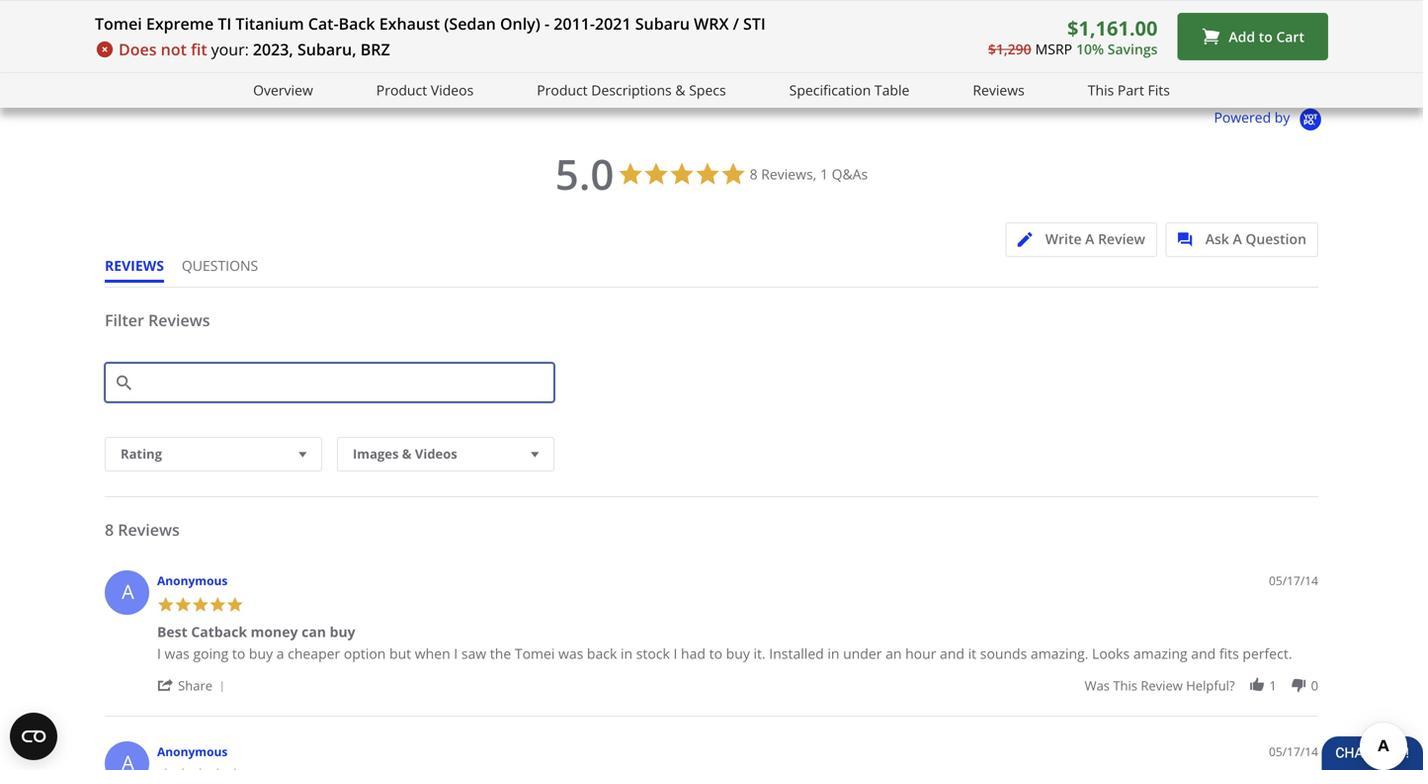 Task type: vqa. For each thing, say whether or not it's contained in the screenshot.
star icon
yes



Task type: locate. For each thing, give the bounding box(es) containing it.
images & videos
[[353, 445, 458, 463]]

0 horizontal spatial &
[[402, 445, 412, 463]]

jdm right the /
[[748, 15, 773, 33]]

1 vertical spatial 05/17/14
[[1270, 744, 1319, 760]]

and left fits
[[1192, 644, 1217, 663]]

was left back
[[559, 644, 584, 663]]

0 vertical spatial 8
[[750, 165, 758, 183]]

jdm
[[748, 15, 773, 33], [1208, 15, 1233, 33]]

2024...
[[511, 15, 550, 33]]

anonymous up best
[[157, 573, 228, 589]]

product for product descriptions & specs
[[537, 81, 588, 99]]

1 i from the left
[[157, 644, 161, 663]]

1 horizontal spatial in
[[828, 644, 840, 663]]

1 horizontal spatial oil
[[416, 15, 433, 33]]

7 total reviews element
[[148, 33, 307, 49]]

q&as
[[832, 165, 868, 183]]

jdm inside subispeed facelift jdm style drl +... link
[[1208, 15, 1233, 33]]

2 vertical spatial reviews
[[118, 519, 180, 540]]

olm oe style rain guar link
[[1285, 0, 1424, 33]]

1 vertical spatial anonymous
[[157, 744, 228, 760]]

0 horizontal spatial and
[[940, 644, 965, 663]]

2 i from the left
[[454, 644, 458, 663]]

by
[[1275, 108, 1291, 126]]

0 horizontal spatial olm
[[717, 15, 745, 33]]

1 vertical spatial 8
[[105, 519, 114, 540]]

a right 'ask'
[[1234, 229, 1243, 248]]

product for product videos
[[377, 81, 427, 99]]

1 horizontal spatial -
[[545, 13, 550, 34]]

1 horizontal spatial a
[[1086, 229, 1095, 248]]

led
[[834, 15, 857, 33]]

1 05/17/14 from the top
[[1270, 573, 1319, 589]]

best
[[157, 622, 188, 641]]

0 horizontal spatial oil
[[279, 15, 296, 33]]

& inside field
[[402, 445, 412, 463]]

10%
[[1077, 39, 1105, 58]]

2 horizontal spatial i
[[674, 644, 678, 663]]

05/17/14 down vote down review by anonymous on 17 may 2014 'icon' on the bottom right of page
[[1270, 744, 1319, 760]]

it.
[[754, 644, 766, 663]]

1 horizontal spatial style
[[1337, 15, 1366, 33]]

2 review date 05/17/14 element from the top
[[1270, 744, 1319, 760]]

2 olm from the left
[[1285, 15, 1314, 33]]

1 horizontal spatial was
[[559, 644, 584, 663]]

style right the oe
[[1337, 15, 1366, 33]]

subaru,
[[298, 39, 357, 60]]

in right back
[[621, 644, 633, 663]]

ngk laser iridium stock heat range... link
[[527, 0, 754, 33]]

1 and from the left
[[940, 644, 965, 663]]

buy left "it."
[[726, 644, 750, 663]]

3 total reviews element
[[527, 33, 686, 49], [1285, 33, 1424, 49]]

review date 05/17/14 element down vote down review by anonymous on 17 may 2014 'icon' on the bottom right of page
[[1270, 744, 1319, 760]]

to right add
[[1260, 27, 1273, 46]]

None search field
[[105, 363, 555, 402]]

i
[[157, 644, 161, 663], [454, 644, 458, 663], [674, 644, 678, 663]]

helpful?
[[1187, 677, 1236, 695]]

was down best
[[165, 644, 190, 663]]

an
[[886, 644, 902, 663]]

0 horizontal spatial 8
[[105, 519, 114, 540]]

1 horizontal spatial 3 total reviews element
[[1285, 33, 1424, 49]]

2 horizontal spatial a
[[1234, 229, 1243, 248]]

star image
[[208, 35, 222, 49], [1111, 35, 1126, 49], [1126, 35, 1140, 49], [1285, 35, 1300, 49], [157, 767, 175, 770], [192, 767, 209, 770]]

and
[[940, 644, 965, 663], [1192, 644, 1217, 663]]

0 horizontal spatial was
[[165, 644, 190, 663]]

1 vertical spatial 1
[[1270, 677, 1277, 695]]

2 3 total reviews element from the left
[[1285, 33, 1424, 49]]

anonymous
[[157, 573, 228, 589], [157, 744, 228, 760]]

the
[[490, 644, 511, 663]]

buy
[[330, 622, 356, 641], [249, 644, 273, 663], [726, 644, 750, 663]]

filter inside heading
[[105, 310, 144, 331]]

open widget image
[[10, 713, 57, 760]]

8 reviews, 1 q&as
[[750, 165, 868, 183]]

0 vertical spatial review date 05/17/14 element
[[1270, 573, 1319, 589]]

0 horizontal spatial style
[[1236, 15, 1265, 33]]

saw
[[462, 644, 487, 663]]

i left saw
[[454, 644, 458, 663]]

write a review
[[1046, 229, 1146, 248]]

1 horizontal spatial 8
[[750, 165, 758, 183]]

1 vertical spatial reviews
[[148, 310, 210, 331]]

0 vertical spatial anonymous
[[157, 573, 228, 589]]

reviews
[[973, 81, 1025, 99], [148, 310, 210, 331], [118, 519, 180, 540]]

/
[[733, 13, 740, 34]]

jdm right facelift
[[1208, 15, 1233, 33]]

was this review helpful?
[[1085, 677, 1236, 695]]

this part fits link
[[1089, 79, 1171, 102]]

0 horizontal spatial subaru
[[338, 15, 381, 33]]

reviews inside heading
[[148, 310, 210, 331]]

specs
[[689, 81, 727, 99]]

to
[[1260, 27, 1273, 46], [232, 644, 246, 663], [710, 644, 723, 663]]

group
[[1085, 677, 1319, 695]]

but
[[390, 644, 412, 663]]

does
[[119, 39, 157, 60]]

images & videos element
[[337, 437, 555, 472]]

olm
[[717, 15, 745, 33], [1285, 15, 1314, 33]]

1 vertical spatial videos
[[415, 445, 458, 463]]

0
[[1312, 677, 1319, 695]]

anonymous down share
[[157, 744, 228, 760]]

videos down 9 total reviews element
[[431, 81, 474, 99]]

(sedan
[[444, 13, 496, 34]]

2 05/17/14 from the top
[[1270, 744, 1319, 760]]

to right the going
[[232, 644, 246, 663]]

- left 2015-
[[470, 15, 474, 33]]

2 product from the left
[[537, 81, 588, 99]]

powered by
[[1215, 108, 1294, 126]]

product videos link
[[377, 79, 474, 102]]

oil inside 'link'
[[416, 15, 433, 33]]

0 vertical spatial filter
[[436, 15, 466, 33]]

1 left q&as
[[821, 165, 829, 183]]

1 horizontal spatial product
[[537, 81, 588, 99]]

tomei up "does" at the left top of page
[[95, 13, 142, 34]]

not
[[161, 39, 187, 60]]

product down the brz
[[377, 81, 427, 99]]

style left drl at the right of page
[[1236, 15, 1265, 33]]

it
[[969, 644, 977, 663]]

review date 05/17/14 element up perfect.
[[1270, 573, 1319, 589]]

0 horizontal spatial product
[[377, 81, 427, 99]]

1 horizontal spatial filter
[[436, 15, 466, 33]]

videos right "images" in the left of the page
[[415, 445, 458, 463]]

was
[[165, 644, 190, 663], [559, 644, 584, 663]]

reviews,
[[762, 165, 817, 183]]

reviews down $1,290
[[973, 81, 1025, 99]]

jdm inside the olm jdm precision led lift gate... link
[[748, 15, 773, 33]]

reviews down rating
[[118, 519, 180, 540]]

write a review button
[[1006, 222, 1158, 257]]

ti
[[218, 13, 232, 34]]

3 i from the left
[[674, 644, 678, 663]]

2 oil from the left
[[416, 15, 433, 33]]

ask a question
[[1206, 229, 1307, 248]]

1 olm from the left
[[717, 15, 745, 33]]

olm left the oe
[[1285, 15, 1314, 33]]

guar
[[1399, 15, 1424, 33]]

drl
[[1268, 15, 1292, 33]]

overview
[[253, 81, 313, 99]]

(7)
[[222, 33, 236, 49]]

1 3 total reviews element from the left
[[527, 33, 686, 49]]

2015-
[[477, 15, 511, 33]]

msrp
[[1036, 39, 1073, 58]]

0 vertical spatial &
[[676, 81, 686, 99]]

i down best
[[157, 644, 161, 663]]

1 in from the left
[[621, 644, 633, 663]]

05/17/14 up perfect.
[[1270, 573, 1319, 589]]

money
[[251, 622, 298, 641]]

0 horizontal spatial in
[[621, 644, 633, 663]]

1 vertical spatial &
[[402, 445, 412, 463]]

quick
[[198, 15, 232, 33]]

star image
[[148, 35, 163, 49], [163, 35, 178, 49], [178, 35, 193, 49], [193, 35, 208, 49], [338, 35, 353, 49], [353, 35, 368, 49], [368, 35, 382, 49], [382, 35, 397, 49], [1096, 35, 1111, 49], [1140, 35, 1155, 49], [157, 596, 175, 614], [175, 596, 192, 614], [192, 596, 209, 614], [209, 596, 226, 614], [226, 596, 244, 614], [175, 767, 192, 770], [209, 767, 226, 770], [226, 767, 244, 770]]

0 vertical spatial 05/17/14
[[1270, 573, 1319, 589]]

0 horizontal spatial 1
[[821, 165, 829, 183]]

does not fit your: 2023, subaru, brz
[[119, 39, 390, 60]]

i left the had
[[674, 644, 678, 663]]

a down 8 reviews
[[122, 578, 134, 605]]

&
[[676, 81, 686, 99], [402, 445, 412, 463]]

videos
[[431, 81, 474, 99], [415, 445, 458, 463]]

tab list
[[105, 256, 276, 287]]

a for write
[[1086, 229, 1095, 248]]

1 horizontal spatial tomei
[[515, 644, 555, 663]]

tomei right the
[[515, 644, 555, 663]]

product down laser
[[537, 81, 588, 99]]

2 horizontal spatial buy
[[726, 644, 750, 663]]

2 style from the left
[[1337, 15, 1366, 33]]

a right write at the top right
[[1086, 229, 1095, 248]]

1 style from the left
[[1236, 15, 1265, 33]]

0 horizontal spatial to
[[232, 644, 246, 663]]

olm jdm precision led lift gate... link
[[717, 0, 921, 33]]

1 horizontal spatial jdm
[[1208, 15, 1233, 33]]

reviews link
[[973, 79, 1025, 102]]

1 horizontal spatial olm
[[1285, 15, 1314, 33]]

1 oil from the left
[[279, 15, 296, 33]]

0 horizontal spatial tomei
[[95, 13, 142, 34]]

1 right vote up review by anonymous on 17 may 2014 icon
[[1270, 677, 1277, 695]]

exhaust
[[379, 13, 440, 34]]

5.0
[[556, 145, 614, 202]]

1
[[821, 165, 829, 183], [1270, 677, 1277, 695]]

sti
[[744, 13, 766, 34]]

fits
[[1149, 81, 1171, 99]]

olm right heat
[[717, 15, 745, 33]]

1 product from the left
[[377, 81, 427, 99]]

reviews
[[105, 256, 164, 275]]

5.0 star rating element
[[556, 145, 614, 202]]

group containing was this review helpful?
[[1085, 677, 1319, 695]]

laser
[[558, 15, 590, 33]]

1 horizontal spatial 1
[[1270, 677, 1277, 695]]

0 horizontal spatial 3 total reviews element
[[527, 33, 686, 49]]

1 vertical spatial tomei
[[515, 644, 555, 663]]

1 horizontal spatial &
[[676, 81, 686, 99]]

1 jdm from the left
[[748, 15, 773, 33]]

dialog image
[[1178, 232, 1203, 247]]

1 vertical spatial filter
[[105, 310, 144, 331]]

this
[[1114, 677, 1138, 695]]

titanium
[[236, 13, 304, 34]]

a inside dropdown button
[[1086, 229, 1095, 248]]

8 reviews
[[105, 519, 180, 540]]

a tab panel
[[95, 561, 1329, 770]]

0 horizontal spatial -
[[470, 15, 474, 33]]

2 horizontal spatial to
[[1260, 27, 1273, 46]]

specification table
[[790, 81, 910, 99]]

review date 05/17/14 element
[[1270, 573, 1319, 589], [1270, 744, 1319, 760]]

ask
[[1206, 229, 1230, 248]]

oe
[[1317, 15, 1334, 33]]

8
[[750, 165, 758, 183], [105, 519, 114, 540]]

1 was from the left
[[165, 644, 190, 663]]

& right "images" in the left of the page
[[402, 445, 412, 463]]

12 total reviews element
[[906, 33, 1065, 49]]

tab list containing reviews
[[105, 256, 276, 287]]

0 horizontal spatial filter
[[105, 310, 144, 331]]

had
[[681, 644, 706, 663]]

reviews down questions
[[148, 310, 210, 331]]

& left specs
[[676, 81, 686, 99]]

0 horizontal spatial i
[[157, 644, 161, 663]]

a inside dropdown button
[[1234, 229, 1243, 248]]

and left it
[[940, 644, 965, 663]]

in left under
[[828, 644, 840, 663]]

facelift
[[1162, 15, 1205, 33]]

2 jdm from the left
[[1208, 15, 1233, 33]]

1 vertical spatial review date 05/17/14 element
[[1270, 744, 1319, 760]]

filter reviews
[[105, 310, 210, 331]]

- left laser
[[545, 13, 550, 34]]

reviews for filter reviews
[[148, 310, 210, 331]]

- inside 'link'
[[470, 15, 474, 33]]

option
[[344, 644, 386, 663]]

0 horizontal spatial a
[[122, 578, 134, 605]]

buy left 'a'
[[249, 644, 273, 663]]

to right the had
[[710, 644, 723, 663]]

subaru oem oil filter - 2015-2024... link
[[338, 0, 550, 33]]

0 horizontal spatial jdm
[[748, 15, 773, 33]]

a
[[1086, 229, 1095, 248], [1234, 229, 1243, 248], [122, 578, 134, 605]]

1 horizontal spatial and
[[1192, 644, 1217, 663]]

buy right can at the left bottom of the page
[[330, 622, 356, 641]]

1 inside a tab panel
[[1270, 677, 1277, 695]]

0 vertical spatial tomei
[[95, 13, 142, 34]]

add to cart button
[[1178, 13, 1329, 60]]

engine
[[236, 15, 276, 33]]

heat
[[675, 15, 704, 33]]

1 horizontal spatial i
[[454, 644, 458, 663]]



Task type: describe. For each thing, give the bounding box(es) containing it.
subaru inside 'link'
[[338, 15, 381, 33]]

reviews for 8 reviews
[[118, 519, 180, 540]]

back
[[587, 644, 617, 663]]

2 in from the left
[[828, 644, 840, 663]]

3 total reviews element for style
[[1285, 33, 1424, 49]]

descriptions
[[592, 81, 672, 99]]

amazing.
[[1031, 644, 1089, 663]]

ngk
[[527, 15, 554, 33]]

ngk laser iridium stock heat range...
[[527, 15, 754, 33]]

subispeed facelift jdm style drl +...
[[1096, 15, 1313, 33]]

fits
[[1220, 644, 1240, 663]]

2 anonymous from the top
[[157, 744, 228, 760]]

part
[[1118, 81, 1145, 99]]

installed
[[770, 644, 824, 663]]

gate...
[[883, 15, 921, 33]]

filter inside 'link'
[[436, 15, 466, 33]]

vote up review by anonymous on 17 may 2014 image
[[1249, 677, 1266, 694]]

cat-
[[308, 13, 339, 34]]

powered by link
[[1215, 108, 1329, 133]]

a inside tab panel
[[122, 578, 134, 605]]

when
[[415, 644, 451, 663]]

back
[[339, 13, 375, 34]]

filter reviews heading
[[105, 310, 1319, 348]]

overview link
[[253, 79, 313, 102]]

your:
[[211, 39, 249, 60]]

magnifying glass image
[[117, 376, 132, 391]]

rain
[[1369, 15, 1396, 33]]

down triangle image
[[527, 444, 544, 464]]

add to cart
[[1230, 27, 1305, 46]]

1 anonymous from the top
[[157, 573, 228, 589]]

write
[[1046, 229, 1082, 248]]

best catback money can buy i was going to buy a cheaper option but when i saw the tomei was back in stock i had to buy it. installed in under an hour and it sounds amazing. looks amazing and fits perfect.
[[157, 622, 1293, 663]]

0 vertical spatial 1
[[821, 165, 829, 183]]

olm for olm jdm precision led lift gate...
[[717, 15, 745, 33]]

+...
[[1295, 15, 1313, 33]]

cheaper
[[288, 644, 340, 663]]

8 for 8 reviews, 1 q&as
[[750, 165, 758, 183]]

savings
[[1108, 39, 1158, 58]]

tomei inside best catback money can buy i was going to buy a cheaper option but when i saw the tomei was back in stock i had to buy it. installed in under an hour and it sounds amazing. looks amazing and fits perfect.
[[515, 644, 555, 663]]

vote down review by anonymous on 17 may 2014 image
[[1291, 677, 1308, 694]]

going
[[193, 644, 229, 663]]

seperator image
[[216, 681, 228, 693]]

review
[[1141, 677, 1184, 695]]

rating element
[[105, 437, 322, 472]]

down triangle image
[[294, 444, 311, 464]]

under
[[844, 644, 883, 663]]

share image
[[157, 677, 175, 694]]

drain
[[299, 15, 332, 33]]

add
[[1230, 27, 1256, 46]]

$1,161.00
[[1068, 14, 1158, 41]]

olm for olm oe style rain guar
[[1285, 15, 1314, 33]]

a for ask
[[1234, 229, 1243, 248]]

expreme
[[146, 13, 214, 34]]

brz
[[361, 39, 390, 60]]

table
[[875, 81, 910, 99]]

subispeed
[[1096, 15, 1159, 33]]

0 vertical spatial videos
[[431, 81, 474, 99]]

fumoto quick engine oil drain valve... link
[[148, 0, 377, 33]]

1 horizontal spatial buy
[[330, 622, 356, 641]]

cart
[[1277, 27, 1305, 46]]

1 horizontal spatial to
[[710, 644, 723, 663]]

rating
[[121, 445, 162, 463]]

range...
[[707, 15, 754, 33]]

precision
[[776, 15, 831, 33]]

fumoto quick engine oil drain valve...
[[148, 15, 377, 33]]

8 for 8 reviews
[[105, 519, 114, 540]]

1 review date 05/17/14 element from the top
[[1270, 573, 1319, 589]]

1 horizontal spatial subaru
[[636, 13, 690, 34]]

can
[[302, 622, 326, 641]]

oem
[[384, 15, 413, 33]]

2 total reviews element
[[1096, 33, 1254, 49]]

(2)
[[1170, 33, 1184, 49]]

05/17/14 for first review date 05/17/14 element from the bottom
[[1270, 744, 1319, 760]]

hour
[[906, 644, 937, 663]]

sounds
[[981, 644, 1028, 663]]

Rating Filter field
[[105, 437, 322, 472]]

stock
[[637, 644, 670, 663]]

stock
[[640, 15, 672, 33]]

3 total reviews element for iridium
[[527, 33, 686, 49]]

$1,161.00 $1,290 msrp 10% savings
[[989, 14, 1158, 58]]

iridium
[[593, 15, 636, 33]]

questions
[[182, 256, 258, 275]]

share button
[[157, 676, 232, 695]]

05/17/14 for first review date 05/17/14 element
[[1270, 573, 1319, 589]]

group inside a tab panel
[[1085, 677, 1319, 695]]

olm jdm precision led lift gate...
[[717, 15, 921, 33]]

this part fits
[[1089, 81, 1171, 99]]

best catback money can buy heading
[[157, 622, 356, 645]]

only)
[[500, 13, 541, 34]]

fit
[[191, 39, 207, 60]]

perfect.
[[1243, 644, 1293, 663]]

product descriptions & specs link
[[537, 79, 727, 102]]

0 horizontal spatial buy
[[249, 644, 273, 663]]

2 was from the left
[[559, 644, 584, 663]]

lift
[[861, 15, 879, 33]]

2021
[[595, 13, 632, 34]]

catback
[[191, 622, 247, 641]]

fumoto
[[148, 15, 195, 33]]

2023,
[[253, 39, 293, 60]]

review
[[1099, 229, 1146, 248]]

to inside button
[[1260, 27, 1273, 46]]

2 and from the left
[[1192, 644, 1217, 663]]

$1,290
[[989, 39, 1032, 58]]

looks
[[1093, 644, 1130, 663]]

question
[[1246, 229, 1307, 248]]

videos inside field
[[415, 445, 458, 463]]

0 vertical spatial reviews
[[973, 81, 1025, 99]]

9 total reviews element
[[338, 33, 496, 49]]

Images & Videos Filter field
[[337, 437, 555, 472]]

write no frame image
[[1018, 232, 1043, 247]]

powered
[[1215, 108, 1272, 126]]



